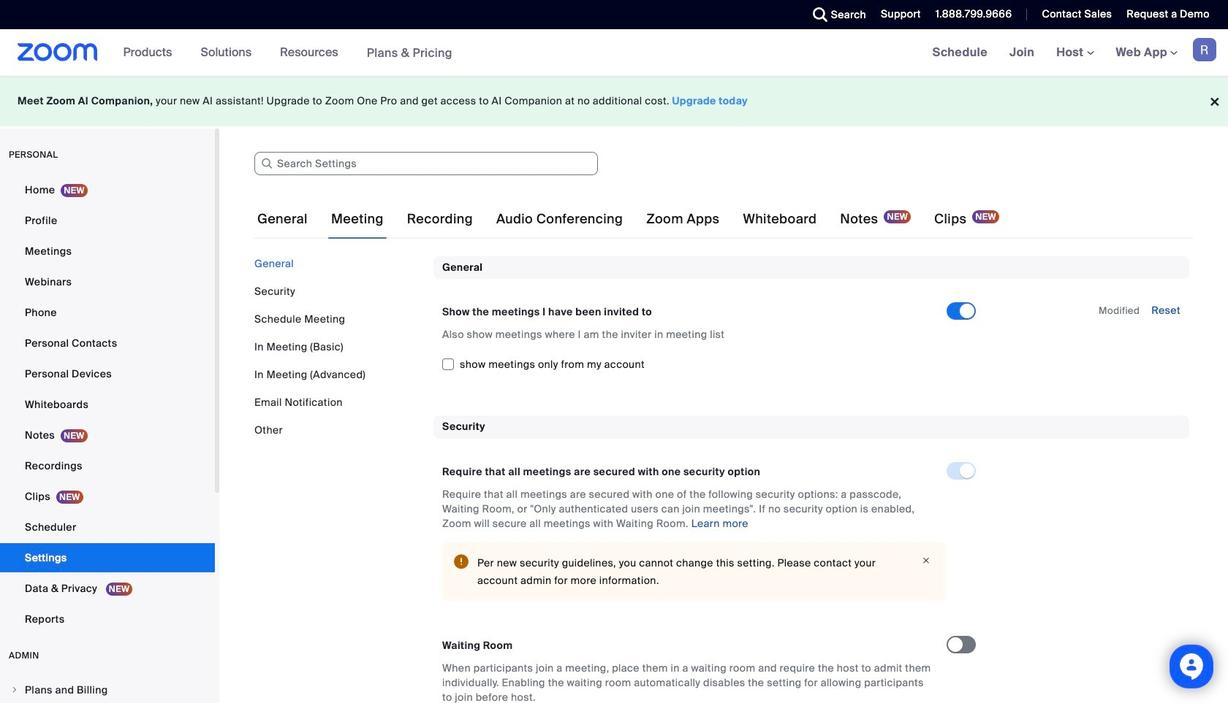Task type: describe. For each thing, give the bounding box(es) containing it.
personal menu menu
[[0, 175, 215, 636]]

profile picture image
[[1193, 38, 1216, 61]]

meetings navigation
[[922, 29, 1228, 77]]

alert inside security element
[[442, 543, 947, 601]]

product information navigation
[[112, 29, 463, 77]]

general element
[[433, 257, 1189, 393]]

close image
[[917, 555, 935, 568]]

security element
[[433, 416, 1189, 704]]



Task type: vqa. For each thing, say whether or not it's contained in the screenshot.
Notes link
no



Task type: locate. For each thing, give the bounding box(es) containing it.
zoom logo image
[[18, 43, 98, 61]]

banner
[[0, 29, 1228, 77]]

menu item
[[0, 677, 215, 704]]

footer
[[0, 76, 1228, 126]]

alert
[[442, 543, 947, 601]]

warning image
[[454, 555, 469, 569]]

right image
[[10, 686, 19, 695]]

tabs of my account settings page tab list
[[254, 199, 1002, 240]]

menu bar
[[254, 257, 423, 438]]

Search Settings text field
[[254, 152, 598, 175]]



